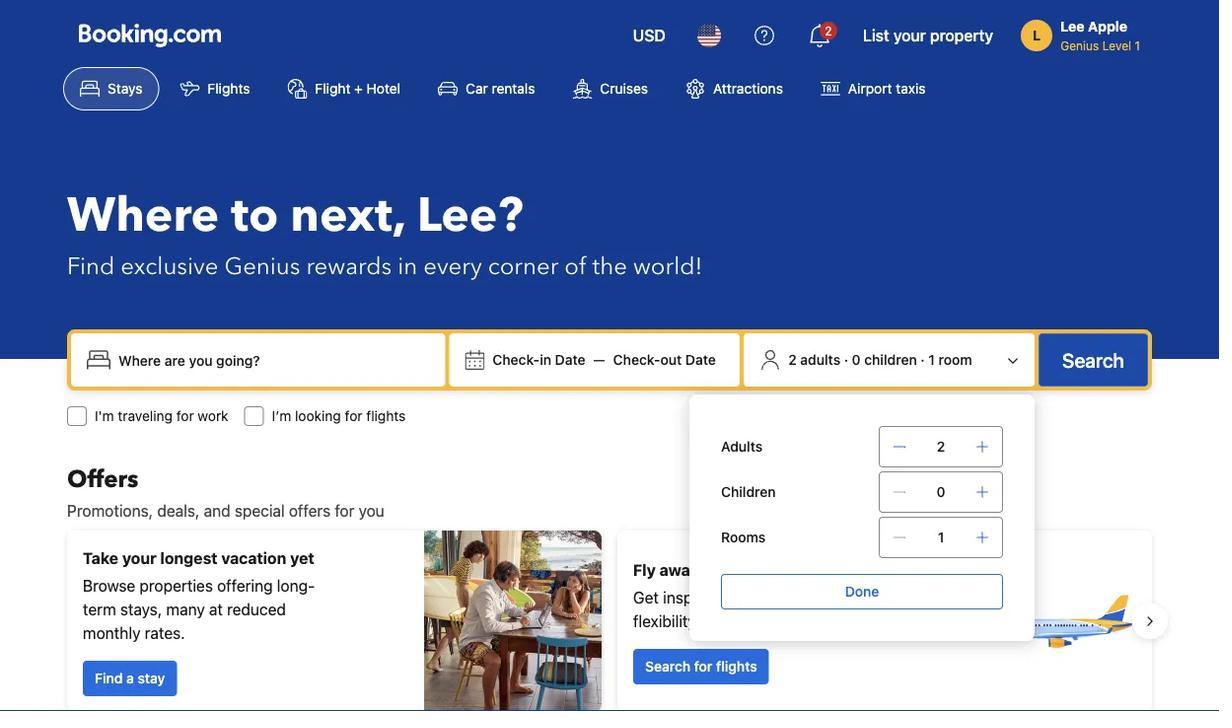 Task type: describe. For each thing, give the bounding box(es) containing it.
2 inside dropdown button
[[825, 24, 832, 37]]

list your property
[[863, 26, 994, 45]]

special
[[235, 502, 285, 520]]

take your longest vacation yet browse properties offering long- term stays, many at reduced monthly rates.
[[83, 549, 315, 643]]

2 adults · 0 children · 1 room button
[[752, 341, 1027, 379]]

long-
[[277, 577, 315, 595]]

rooms
[[721, 529, 766, 546]]

dream
[[761, 561, 809, 580]]

0 horizontal spatial flights
[[366, 408, 406, 424]]

i'm
[[272, 408, 291, 424]]

cruises link
[[556, 67, 665, 111]]

stay
[[138, 670, 165, 687]]

list your property link
[[851, 12, 1006, 59]]

properties
[[140, 577, 213, 595]]

1 horizontal spatial flights
[[716, 659, 757, 675]]

browse
[[83, 577, 135, 595]]

a
[[126, 670, 134, 687]]

usd button
[[621, 12, 678, 59]]

vacation inside "take your longest vacation yet browse properties offering long- term stays, many at reduced monthly rates."
[[221, 549, 286, 568]]

children
[[721, 484, 776, 500]]

you
[[359, 502, 385, 520]]

hotel
[[367, 80, 401, 97]]

Where are you going? field
[[111, 342, 437, 378]]

0 inside button
[[852, 352, 861, 368]]

find inside 'where to next, lee? find exclusive genius rewards in every corner of the world!'
[[67, 250, 115, 283]]

longest
[[160, 549, 218, 568]]

flight
[[315, 80, 351, 97]]

rewards
[[306, 250, 392, 283]]

search for search
[[1063, 348, 1125, 371]]

attractions link
[[669, 67, 800, 111]]

done button
[[721, 574, 1003, 610]]

reduced
[[227, 600, 286, 619]]

1 vertical spatial 0
[[937, 484, 946, 500]]

flight + hotel
[[315, 80, 401, 97]]

–
[[724, 589, 733, 607]]

adults
[[721, 439, 763, 455]]

property
[[930, 26, 994, 45]]

of
[[565, 250, 587, 283]]

1 date from the left
[[555, 352, 586, 368]]

check-in date — check-out date
[[493, 352, 716, 368]]

your account menu lee apple genius level 1 element
[[1021, 9, 1148, 54]]

level
[[1103, 38, 1132, 52]]

next,
[[290, 184, 405, 248]]

exclusive
[[121, 250, 218, 283]]

car rentals
[[466, 80, 535, 97]]

promotions,
[[67, 502, 153, 520]]

many
[[166, 600, 205, 619]]

region containing take your longest vacation yet
[[51, 523, 1168, 711]]

with
[[923, 589, 953, 607]]

to inside fly away to your dream vacation get inspired – compare and book flights with flexibility
[[703, 561, 719, 580]]

taxis
[[896, 80, 926, 97]]

find a stay
[[95, 670, 165, 687]]

for left work
[[176, 408, 194, 424]]

find a stay link
[[83, 661, 177, 697]]

world!
[[633, 250, 703, 283]]

car
[[466, 80, 488, 97]]

the
[[593, 250, 627, 283]]

fly away to your dream vacation get inspired – compare and book flights with flexibility
[[633, 561, 953, 631]]

your inside fly away to your dream vacation get inspired – compare and book flights with flexibility
[[722, 561, 757, 580]]

genius inside 'where to next, lee? find exclusive genius rewards in every corner of the world!'
[[224, 250, 300, 283]]

your for take
[[122, 549, 157, 568]]

yet
[[290, 549, 314, 568]]

i'm looking for flights
[[272, 408, 406, 424]]

2 · from the left
[[921, 352, 925, 368]]

offers
[[289, 502, 331, 520]]

2 horizontal spatial 2
[[937, 439, 945, 455]]

done
[[845, 584, 879, 600]]

+
[[354, 80, 363, 97]]

offers promotions, deals, and special offers for you
[[67, 463, 385, 520]]

check-out date button
[[605, 342, 724, 378]]

take your longest vacation yet image
[[424, 531, 602, 711]]

fly
[[633, 561, 656, 580]]

room
[[939, 352, 973, 368]]

usd
[[633, 26, 666, 45]]

work
[[198, 408, 229, 424]]



Task type: vqa. For each thing, say whether or not it's contained in the screenshot.
"Humberto" within the the Why should I book a car rental at Humberto Delgado Airport with Booking.com?
no



Task type: locate. For each thing, give the bounding box(es) containing it.
rentals
[[492, 80, 535, 97]]

in left —
[[540, 352, 551, 368]]

vacation inside fly away to your dream vacation get inspired – compare and book flights with flexibility
[[813, 561, 878, 580]]

car rentals link
[[421, 67, 552, 111]]

fly away to your dream vacation image
[[998, 553, 1137, 691]]

flights link
[[163, 67, 267, 111]]

0 vertical spatial in
[[398, 250, 418, 283]]

in inside 'where to next, lee? find exclusive genius rewards in every corner of the world!'
[[398, 250, 418, 283]]

take
[[83, 549, 118, 568]]

flexibility
[[633, 612, 696, 631]]

flights left with at the bottom of page
[[875, 589, 919, 607]]

and left book
[[804, 589, 831, 607]]

traveling
[[118, 408, 173, 424]]

and inside fly away to your dream vacation get inspired – compare and book flights with flexibility
[[804, 589, 831, 607]]

lee?
[[417, 184, 524, 248]]

—
[[594, 352, 605, 368]]

1 horizontal spatial 2
[[825, 24, 832, 37]]

your inside "take your longest vacation yet browse properties offering long- term stays, many at reduced monthly rates."
[[122, 549, 157, 568]]

· right children
[[921, 352, 925, 368]]

0 horizontal spatial 2
[[789, 352, 797, 368]]

2 inside button
[[789, 352, 797, 368]]

2 horizontal spatial flights
[[875, 589, 919, 607]]

check-
[[493, 352, 540, 368], [613, 352, 661, 368]]

corner
[[488, 250, 559, 283]]

i'm
[[95, 408, 114, 424]]

booking.com image
[[79, 24, 221, 47]]

in
[[398, 250, 418, 283], [540, 352, 551, 368]]

·
[[844, 352, 849, 368], [921, 352, 925, 368]]

genius down lee
[[1061, 38, 1099, 52]]

2 vertical spatial 2
[[937, 439, 945, 455]]

check-in date button
[[485, 342, 594, 378]]

flight + hotel link
[[271, 67, 417, 111]]

0 horizontal spatial and
[[204, 502, 230, 520]]

search for search for flights
[[645, 659, 691, 675]]

search for flights link
[[633, 649, 769, 685]]

0 vertical spatial find
[[67, 250, 115, 283]]

2 button
[[796, 12, 843, 59]]

1 horizontal spatial your
[[722, 561, 757, 580]]

0 vertical spatial 0
[[852, 352, 861, 368]]

date right out
[[686, 352, 716, 368]]

1 vertical spatial 1
[[929, 352, 935, 368]]

for inside region
[[694, 659, 713, 675]]

inspired
[[663, 589, 720, 607]]

for inside 'offers promotions, deals, and special offers for you'
[[335, 502, 355, 520]]

1 horizontal spatial 1
[[938, 529, 945, 546]]

2 horizontal spatial your
[[894, 26, 926, 45]]

looking
[[295, 408, 341, 424]]

for down 'flexibility'
[[694, 659, 713, 675]]

1 vertical spatial and
[[804, 589, 831, 607]]

book
[[835, 589, 871, 607]]

search inside button
[[1063, 348, 1125, 371]]

1 right level
[[1135, 38, 1141, 52]]

0 vertical spatial and
[[204, 502, 230, 520]]

apple
[[1088, 18, 1128, 35]]

adults
[[801, 352, 841, 368]]

0 horizontal spatial in
[[398, 250, 418, 283]]

1 up with at the bottom of page
[[938, 529, 945, 546]]

stays,
[[120, 600, 162, 619]]

vacation up done
[[813, 561, 878, 580]]

0 horizontal spatial 1
[[929, 352, 935, 368]]

genius left 'rewards'
[[224, 250, 300, 283]]

1 horizontal spatial 0
[[937, 484, 946, 500]]

offers
[[67, 463, 138, 496]]

list
[[863, 26, 890, 45]]

find down "where" on the top of the page
[[67, 250, 115, 283]]

cruises
[[600, 80, 648, 97]]

airport taxis link
[[804, 67, 943, 111]]

at
[[209, 600, 223, 619]]

0 horizontal spatial date
[[555, 352, 586, 368]]

1 vertical spatial flights
[[875, 589, 919, 607]]

1 horizontal spatial check-
[[613, 352, 661, 368]]

deals,
[[157, 502, 200, 520]]

1 inside button
[[929, 352, 935, 368]]

date left —
[[555, 352, 586, 368]]

term
[[83, 600, 116, 619]]

2 date from the left
[[686, 352, 716, 368]]

1 vertical spatial genius
[[224, 250, 300, 283]]

1 horizontal spatial ·
[[921, 352, 925, 368]]

l
[[1033, 27, 1041, 43]]

1 vertical spatial to
[[703, 561, 719, 580]]

search for flights
[[645, 659, 757, 675]]

for left you
[[335, 502, 355, 520]]

offering
[[217, 577, 273, 595]]

flights inside fly away to your dream vacation get inspired – compare and book flights with flexibility
[[875, 589, 919, 607]]

0 horizontal spatial search
[[645, 659, 691, 675]]

0 vertical spatial to
[[231, 184, 279, 248]]

1 horizontal spatial vacation
[[813, 561, 878, 580]]

flights
[[208, 80, 250, 97]]

your up – at the bottom right of page
[[722, 561, 757, 580]]

find left a
[[95, 670, 123, 687]]

stays
[[108, 80, 143, 97]]

0 horizontal spatial ·
[[844, 352, 849, 368]]

0 horizontal spatial vacation
[[221, 549, 286, 568]]

to left next,
[[231, 184, 279, 248]]

1 · from the left
[[844, 352, 849, 368]]

1 horizontal spatial and
[[804, 589, 831, 607]]

to right away
[[703, 561, 719, 580]]

1 check- from the left
[[493, 352, 540, 368]]

· right adults
[[844, 352, 849, 368]]

and inside 'offers promotions, deals, and special offers for you'
[[204, 502, 230, 520]]

region
[[51, 523, 1168, 711]]

0 horizontal spatial check-
[[493, 352, 540, 368]]

1 vertical spatial search
[[645, 659, 691, 675]]

where to next, lee? find exclusive genius rewards in every corner of the world!
[[67, 184, 703, 283]]

1 horizontal spatial to
[[703, 561, 719, 580]]

check- right —
[[613, 352, 661, 368]]

and
[[204, 502, 230, 520], [804, 589, 831, 607]]

2 down room
[[937, 439, 945, 455]]

out
[[661, 352, 682, 368]]

0 vertical spatial search
[[1063, 348, 1125, 371]]

lee apple genius level 1
[[1061, 18, 1141, 52]]

1 vertical spatial in
[[540, 352, 551, 368]]

0 horizontal spatial genius
[[224, 250, 300, 283]]

check- left —
[[493, 352, 540, 368]]

1 inside lee apple genius level 1
[[1135, 38, 1141, 52]]

monthly
[[83, 624, 141, 643]]

flights
[[366, 408, 406, 424], [875, 589, 919, 607], [716, 659, 757, 675]]

genius inside lee apple genius level 1
[[1061, 38, 1099, 52]]

flights right the looking
[[366, 408, 406, 424]]

vacation up the offering
[[221, 549, 286, 568]]

2 left adults
[[789, 352, 797, 368]]

search button
[[1039, 333, 1148, 387]]

0
[[852, 352, 861, 368], [937, 484, 946, 500]]

for right the looking
[[345, 408, 363, 424]]

2 check- from the left
[[613, 352, 661, 368]]

1 vertical spatial 2
[[789, 352, 797, 368]]

in left every
[[398, 250, 418, 283]]

1 horizontal spatial search
[[1063, 348, 1125, 371]]

flights down – at the bottom right of page
[[716, 659, 757, 675]]

1 left room
[[929, 352, 935, 368]]

airport
[[848, 80, 892, 97]]

and right deals,
[[204, 502, 230, 520]]

1 horizontal spatial in
[[540, 352, 551, 368]]

0 vertical spatial 2
[[825, 24, 832, 37]]

attractions
[[713, 80, 783, 97]]

to
[[231, 184, 279, 248], [703, 561, 719, 580]]

1 horizontal spatial date
[[686, 352, 716, 368]]

vacation
[[221, 549, 286, 568], [813, 561, 878, 580]]

2 vertical spatial 1
[[938, 529, 945, 546]]

1
[[1135, 38, 1141, 52], [929, 352, 935, 368], [938, 529, 945, 546]]

date
[[555, 352, 586, 368], [686, 352, 716, 368]]

compare
[[737, 589, 800, 607]]

0 horizontal spatial to
[[231, 184, 279, 248]]

every
[[423, 250, 482, 283]]

2 horizontal spatial 1
[[1135, 38, 1141, 52]]

1 horizontal spatial genius
[[1061, 38, 1099, 52]]

1 vertical spatial find
[[95, 670, 123, 687]]

rates.
[[145, 624, 185, 643]]

your right list
[[894, 26, 926, 45]]

2 adults · 0 children · 1 room
[[789, 352, 973, 368]]

stays link
[[63, 67, 159, 111]]

0 vertical spatial 1
[[1135, 38, 1141, 52]]

children
[[865, 352, 917, 368]]

0 vertical spatial flights
[[366, 408, 406, 424]]

2 vertical spatial flights
[[716, 659, 757, 675]]

your right take
[[122, 549, 157, 568]]

0 horizontal spatial 0
[[852, 352, 861, 368]]

find
[[67, 250, 115, 283], [95, 670, 123, 687]]

lee
[[1061, 18, 1085, 35]]

0 vertical spatial genius
[[1061, 38, 1099, 52]]

0 horizontal spatial your
[[122, 549, 157, 568]]

airport taxis
[[848, 80, 926, 97]]

for
[[176, 408, 194, 424], [345, 408, 363, 424], [335, 502, 355, 520], [694, 659, 713, 675]]

to inside 'where to next, lee? find exclusive genius rewards in every corner of the world!'
[[231, 184, 279, 248]]

i'm traveling for work
[[95, 408, 229, 424]]

away
[[660, 561, 699, 580]]

2 left list
[[825, 24, 832, 37]]

where
[[67, 184, 219, 248]]

your for list
[[894, 26, 926, 45]]

search inside region
[[645, 659, 691, 675]]



